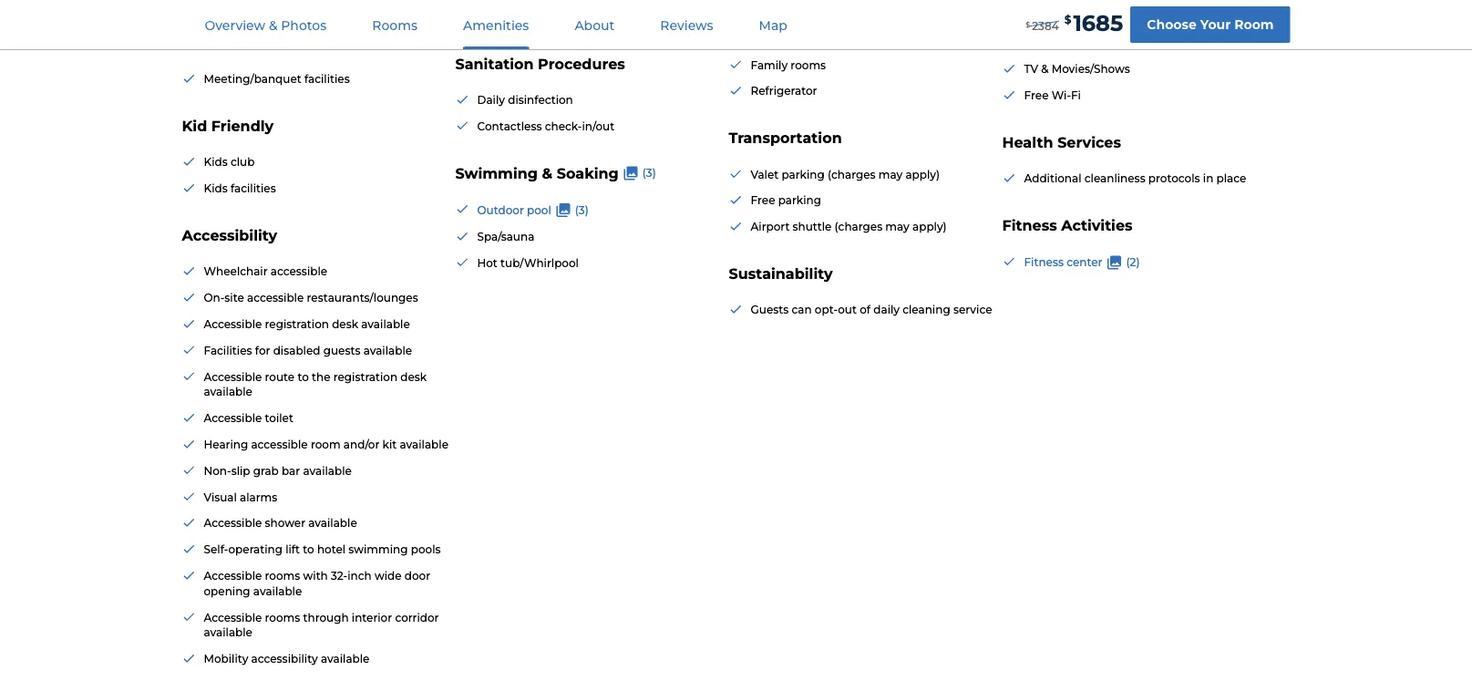 Task type: describe. For each thing, give the bounding box(es) containing it.
operating
[[228, 543, 283, 556]]

desk inside accessible route to the registration desk available
[[401, 370, 427, 383]]

available inside the accessible rooms with 32-inch wide door opening available
[[253, 585, 302, 598]]

and/or
[[344, 438, 380, 451]]

non-smoking property
[[477, 10, 605, 23]]

additional cleanliness protocols in place
[[1025, 172, 1247, 185]]

the
[[312, 370, 331, 383]]

accessible registration desk available
[[204, 318, 410, 331]]

dvd/cd/blu-ray player
[[1025, 36, 1151, 50]]

non- for smoking
[[477, 10, 505, 23]]

accessible for accessible toilet
[[204, 412, 262, 425]]

for
[[255, 344, 270, 357]]

accessible toilet
[[204, 412, 294, 425]]

wheelchair
[[204, 265, 268, 278]]

0 horizontal spatial (3)
[[575, 203, 589, 216]]

outdoor
[[477, 203, 524, 216]]

property
[[557, 10, 605, 23]]

hearing accessible room and/or kit available
[[204, 438, 449, 451]]

accessible for wheelchair
[[271, 265, 327, 278]]

(2)
[[1127, 256, 1140, 269]]

daily
[[477, 93, 505, 107]]

available inside accessible route to the registration desk available
[[204, 385, 253, 399]]

additional
[[1025, 172, 1082, 185]]

valet
[[751, 168, 779, 181]]

visual alarms
[[204, 491, 278, 504]]

sustainability
[[729, 265, 833, 282]]

hotel
[[317, 543, 346, 556]]

available right guests
[[364, 344, 412, 357]]

rooms for family rooms
[[791, 58, 826, 71]]

accessible for accessible route to the registration desk available
[[204, 370, 262, 383]]

inch
[[348, 569, 372, 583]]

hearing
[[204, 438, 248, 451]]

of
[[860, 303, 871, 317]]

wheelchair accessible
[[204, 265, 327, 278]]

place
[[1217, 172, 1247, 185]]

reviews
[[661, 17, 714, 33]]

0 vertical spatial desk
[[332, 318, 358, 331]]

can
[[792, 303, 812, 317]]

contactless
[[477, 120, 542, 133]]

valet parking (charges may apply)
[[751, 168, 940, 181]]

lift
[[286, 543, 300, 556]]

facilities for disabled guests available
[[204, 344, 412, 357]]

32-
[[331, 569, 348, 583]]

services
[[1058, 133, 1122, 151]]

airport
[[751, 220, 790, 233]]

reviews button
[[639, 1, 736, 49]]

in
[[1204, 172, 1214, 185]]

check-
[[545, 120, 582, 133]]

contactless check-in/out
[[477, 120, 615, 133]]

photos
[[281, 17, 327, 33]]

(charges for parking
[[828, 168, 876, 181]]

tv
[[1025, 63, 1039, 76]]

business facilities
[[182, 34, 318, 52]]

friendly
[[211, 117, 274, 135]]

& for overview
[[269, 17, 278, 33]]

with
[[303, 569, 328, 583]]

daily disinfection
[[477, 93, 573, 107]]

accessible for accessible registration desk available
[[204, 318, 262, 331]]

door
[[405, 569, 431, 583]]

1 horizontal spatial $
[[1065, 13, 1072, 26]]

kid friendly
[[182, 117, 274, 135]]

toilet
[[265, 412, 294, 425]]

about button
[[553, 1, 637, 49]]

(3) button
[[619, 165, 656, 182]]

room
[[1235, 17, 1274, 32]]

smoking
[[505, 10, 554, 23]]

apply) for airport shuttle (charges may apply)
[[913, 220, 947, 233]]

transportation
[[729, 129, 842, 147]]

accessible for accessible rooms with 32-inch wide door opening available
[[204, 569, 262, 583]]

non- for slip
[[204, 464, 231, 477]]

registration inside accessible route to the registration desk available
[[333, 370, 398, 383]]

amenities
[[463, 17, 529, 33]]

self-
[[204, 543, 228, 556]]

(charges for shuttle
[[835, 220, 883, 233]]

facilities for business facilities
[[254, 34, 318, 52]]

ray
[[1097, 36, 1113, 50]]

parking for free
[[779, 194, 822, 207]]

(3) inside button
[[643, 167, 656, 180]]

hot tub/whirlpool
[[477, 256, 579, 270]]

family
[[751, 58, 788, 71]]

tv & movies/shows
[[1025, 63, 1131, 76]]

kids for kids club
[[204, 156, 228, 169]]

your
[[1201, 17, 1231, 32]]

swimming
[[349, 543, 408, 556]]

fitness for fitness activities
[[1003, 217, 1058, 234]]

activities
[[1062, 217, 1133, 234]]

dvd/cd/blu-
[[1025, 36, 1097, 50]]

meeting/banquet
[[204, 73, 302, 86]]

refrigerator
[[751, 85, 818, 98]]

available right kit
[[400, 438, 449, 451]]

fitness activities
[[1003, 217, 1133, 234]]

service
[[954, 303, 993, 317]]

shower
[[265, 517, 306, 530]]

business
[[182, 34, 250, 52]]

visual
[[204, 491, 237, 504]]

rooms
[[372, 17, 418, 33]]

facilities for meeting/banquet facilities
[[305, 73, 350, 86]]

corridor
[[395, 611, 439, 624]]

amenities button
[[441, 1, 551, 49]]

procedures
[[538, 55, 625, 72]]

guests
[[751, 303, 789, 317]]

rooms button
[[350, 1, 440, 49]]

out
[[838, 303, 857, 317]]

free for free parking
[[751, 194, 776, 207]]



Task type: locate. For each thing, give the bounding box(es) containing it.
slip
[[231, 464, 250, 477]]

apply) up cleaning
[[913, 220, 947, 233]]

map button
[[737, 1, 810, 49]]

to
[[298, 370, 309, 383], [303, 543, 314, 556]]

1 vertical spatial &
[[1042, 63, 1049, 76]]

available down restaurants/lounges
[[361, 318, 410, 331]]

0 vertical spatial (charges
[[828, 168, 876, 181]]

available inside accessible rooms through interior corridor available
[[204, 626, 253, 639]]

club
[[231, 156, 255, 169]]

apply) for valet parking (charges may apply)
[[906, 168, 940, 181]]

accessible inside accessible rooms through interior corridor available
[[204, 611, 262, 624]]

may for airport shuttle (charges may apply)
[[886, 220, 910, 233]]

0 horizontal spatial non-
[[204, 464, 231, 477]]

6 accessible from the top
[[204, 611, 262, 624]]

movies/shows
[[1052, 63, 1131, 76]]

may up airport shuttle (charges may apply) at the right of the page
[[879, 168, 903, 181]]

on-site accessible restaurants/lounges
[[204, 291, 418, 305]]

0 vertical spatial to
[[298, 370, 309, 383]]

route
[[265, 370, 295, 383]]

$
[[1065, 13, 1072, 26], [1026, 20, 1031, 29]]

pools
[[411, 543, 441, 556]]

&
[[269, 17, 278, 33], [1042, 63, 1049, 76], [542, 164, 553, 182]]

1 vertical spatial facilities
[[305, 73, 350, 86]]

0 vertical spatial may
[[879, 168, 903, 181]]

opt-
[[815, 303, 838, 317]]

0 horizontal spatial desk
[[332, 318, 358, 331]]

0 vertical spatial (3)
[[643, 167, 656, 180]]

& up the "business facilities"
[[269, 17, 278, 33]]

0 vertical spatial facilities
[[254, 34, 318, 52]]

self-operating lift to hotel swimming pools
[[204, 543, 441, 556]]

accessible for accessible rooms through interior corridor available
[[204, 611, 262, 624]]

kids facilities
[[204, 182, 276, 195]]

0 vertical spatial fitness
[[1003, 217, 1058, 234]]

kids left club
[[204, 156, 228, 169]]

fi
[[1072, 89, 1082, 102]]

0 vertical spatial &
[[269, 17, 278, 33]]

accessible
[[271, 265, 327, 278], [247, 291, 304, 305], [251, 438, 308, 451]]

1 horizontal spatial desk
[[401, 370, 427, 383]]

0 vertical spatial non-
[[477, 10, 505, 23]]

0 horizontal spatial free
[[751, 194, 776, 207]]

choose your room
[[1147, 17, 1274, 32]]

to inside accessible route to the registration desk available
[[298, 370, 309, 383]]

free wi-fi
[[1025, 89, 1082, 102]]

2 accessible from the top
[[204, 370, 262, 383]]

0 vertical spatial accessible
[[271, 265, 327, 278]]

3 accessible from the top
[[204, 412, 262, 425]]

0 vertical spatial registration
[[265, 318, 329, 331]]

non- up the visual on the left bottom of the page
[[204, 464, 231, 477]]

2 kids from the top
[[204, 182, 228, 195]]

fitness up fitness center
[[1003, 217, 1058, 234]]

$ 2384 $ 1685
[[1026, 10, 1124, 36]]

1 vertical spatial (charges
[[835, 220, 883, 233]]

free down valet
[[751, 194, 776, 207]]

rooms up refrigerator
[[791, 58, 826, 71]]

available up 'mobility'
[[204, 626, 253, 639]]

& for tv
[[1042, 63, 1049, 76]]

player
[[1116, 36, 1151, 50]]

kids for kids facilities
[[204, 182, 228, 195]]

1 vertical spatial non-
[[204, 464, 231, 477]]

parking
[[782, 168, 825, 181], [779, 194, 822, 207]]

opening
[[204, 585, 250, 598]]

accessible down wheelchair accessible
[[247, 291, 304, 305]]

choose your room button
[[1131, 6, 1291, 43]]

1 vertical spatial accessible
[[247, 291, 304, 305]]

available down accessible rooms through interior corridor available
[[321, 652, 370, 666]]

0 vertical spatial kids
[[204, 156, 228, 169]]

family rooms
[[751, 58, 826, 71]]

sanitation
[[456, 55, 534, 72]]

(charges right shuttle
[[835, 220, 883, 233]]

kids club
[[204, 156, 255, 169]]

in/out
[[582, 120, 615, 133]]

2 horizontal spatial &
[[1042, 63, 1049, 76]]

may for valet parking (charges may apply)
[[879, 168, 903, 181]]

accessible down 'facilities'
[[204, 370, 262, 383]]

1 horizontal spatial registration
[[333, 370, 398, 383]]

protocols
[[1149, 172, 1201, 185]]

1 accessible from the top
[[204, 318, 262, 331]]

rooms for accessible rooms with 32-inch wide door opening available
[[265, 569, 300, 583]]

& inside button
[[269, 17, 278, 33]]

sanitation procedures
[[456, 55, 625, 72]]

facilities
[[254, 34, 318, 52], [305, 73, 350, 86], [231, 182, 276, 195]]

1 vertical spatial registration
[[333, 370, 398, 383]]

health
[[1003, 133, 1054, 151]]

overview & photos button
[[183, 1, 349, 49]]

4 accessible from the top
[[204, 517, 262, 530]]

through
[[303, 611, 349, 624]]

airport shuttle (charges may apply)
[[751, 220, 947, 233]]

1 vertical spatial (3)
[[575, 203, 589, 216]]

2 vertical spatial facilities
[[231, 182, 276, 195]]

site
[[225, 291, 244, 305]]

bar
[[282, 464, 300, 477]]

mobility
[[204, 652, 248, 666]]

0 horizontal spatial registration
[[265, 318, 329, 331]]

(3) right soaking
[[643, 167, 656, 180]]

may down the valet parking (charges may apply)
[[886, 220, 910, 233]]

fitness left center
[[1025, 256, 1064, 269]]

0 horizontal spatial $
[[1026, 20, 1031, 29]]

registration
[[265, 318, 329, 331], [333, 370, 398, 383]]

fitness for fitness center
[[1025, 256, 1064, 269]]

0 vertical spatial apply)
[[906, 168, 940, 181]]

1 vertical spatial rooms
[[265, 569, 300, 583]]

available down "lift" at the bottom of the page
[[253, 585, 302, 598]]

spa/sauna
[[477, 230, 535, 243]]

to left the the at left bottom
[[298, 370, 309, 383]]

parking for valet
[[782, 168, 825, 181]]

to right "lift" at the bottom of the page
[[303, 543, 314, 556]]

1685
[[1074, 10, 1124, 36]]

accessible down toilet
[[251, 438, 308, 451]]

1 vertical spatial to
[[303, 543, 314, 556]]

accessible inside accessible route to the registration desk available
[[204, 370, 262, 383]]

accessible
[[204, 318, 262, 331], [204, 370, 262, 383], [204, 412, 262, 425], [204, 517, 262, 530], [204, 569, 262, 583], [204, 611, 262, 624]]

rooms inside the accessible rooms with 32-inch wide door opening available
[[265, 569, 300, 583]]

swimming
[[456, 164, 538, 182]]

accessible for hearing
[[251, 438, 308, 451]]

registration up disabled
[[265, 318, 329, 331]]

registration down guests
[[333, 370, 398, 383]]

accessible shower available
[[204, 517, 357, 530]]

available down hearing accessible room and/or kit available
[[303, 464, 352, 477]]

accessibility
[[182, 226, 277, 244]]

1 vertical spatial free
[[751, 194, 776, 207]]

hot
[[477, 256, 498, 270]]

outdoor pool
[[477, 203, 552, 216]]

1 vertical spatial parking
[[779, 194, 822, 207]]

1 horizontal spatial &
[[542, 164, 553, 182]]

parking up free parking
[[782, 168, 825, 181]]

kids
[[204, 156, 228, 169], [204, 182, 228, 195]]

kitchen
[[751, 6, 794, 19]]

2384
[[1032, 19, 1059, 32]]

2 vertical spatial &
[[542, 164, 553, 182]]

restaurants/lounges
[[307, 291, 418, 305]]

accessible down opening on the left
[[204, 611, 262, 624]]

guests
[[323, 344, 361, 357]]

tab list
[[182, 0, 811, 49]]

accessible down site
[[204, 318, 262, 331]]

& up pool
[[542, 164, 553, 182]]

rooms down "lift" at the bottom of the page
[[265, 569, 300, 583]]

rooms for accessible rooms through interior corridor available
[[265, 611, 300, 624]]

2 vertical spatial accessible
[[251, 438, 308, 451]]

on-
[[204, 291, 225, 305]]

1 kids from the top
[[204, 156, 228, 169]]

free for free wi-fi
[[1025, 89, 1049, 102]]

0 vertical spatial rooms
[[791, 58, 826, 71]]

facilities
[[204, 344, 252, 357]]

grab
[[253, 464, 279, 477]]

1 vertical spatial may
[[886, 220, 910, 233]]

free left 'wi-'
[[1025, 89, 1049, 102]]

accessible inside the accessible rooms with 32-inch wide door opening available
[[204, 569, 262, 583]]

center
[[1067, 256, 1103, 269]]

non- up sanitation
[[477, 10, 505, 23]]

disinfection
[[508, 93, 573, 107]]

1 vertical spatial apply)
[[913, 220, 947, 233]]

$ left 2384
[[1026, 20, 1031, 29]]

kit
[[383, 438, 397, 451]]

fitness center
[[1025, 256, 1103, 269]]

0 vertical spatial free
[[1025, 89, 1049, 102]]

facilities for kids facilities
[[231, 182, 276, 195]]

accessible down visual alarms
[[204, 517, 262, 530]]

apply) up airport shuttle (charges may apply) at the right of the page
[[906, 168, 940, 181]]

rooms up accessibility
[[265, 611, 300, 624]]

1 vertical spatial fitness
[[1025, 256, 1064, 269]]

cleanliness
[[1085, 172, 1146, 185]]

soaking
[[557, 164, 619, 182]]

shuttle
[[793, 220, 832, 233]]

parking up shuttle
[[779, 194, 822, 207]]

accessible up on-site accessible restaurants/lounges
[[271, 265, 327, 278]]

(charges up airport shuttle (charges may apply) at the right of the page
[[828, 168, 876, 181]]

meeting/banquet facilities
[[204, 73, 350, 86]]

0 horizontal spatial &
[[269, 17, 278, 33]]

2 vertical spatial rooms
[[265, 611, 300, 624]]

available up accessible toilet
[[204, 385, 253, 399]]

accessible for accessible shower available
[[204, 517, 262, 530]]

(3) down soaking
[[575, 203, 589, 216]]

1 vertical spatial desk
[[401, 370, 427, 383]]

$ right 2384
[[1065, 13, 1072, 26]]

tab list containing overview & photos
[[182, 0, 811, 49]]

5 accessible from the top
[[204, 569, 262, 583]]

1 horizontal spatial non-
[[477, 10, 505, 23]]

& right tv
[[1042, 63, 1049, 76]]

& for swimming
[[542, 164, 553, 182]]

kids down the kids club
[[204, 182, 228, 195]]

accessible up hearing
[[204, 412, 262, 425]]

1 vertical spatial kids
[[204, 182, 228, 195]]

non-
[[477, 10, 505, 23], [204, 464, 231, 477]]

free parking
[[751, 194, 822, 207]]

rooms inside accessible rooms through interior corridor available
[[265, 611, 300, 624]]

accessibility
[[251, 652, 318, 666]]

available up hotel
[[308, 517, 357, 530]]

0 vertical spatial parking
[[782, 168, 825, 181]]

health services
[[1003, 133, 1122, 151]]

1 horizontal spatial free
[[1025, 89, 1049, 102]]

1 horizontal spatial (3)
[[643, 167, 656, 180]]

accessible up opening on the left
[[204, 569, 262, 583]]

mobility accessibility available
[[204, 652, 370, 666]]

microwave
[[751, 32, 811, 45]]

room
[[311, 438, 341, 451]]

cleaning
[[903, 303, 951, 317]]



Task type: vqa. For each thing, say whether or not it's contained in the screenshot.
"spa/sauna"
yes



